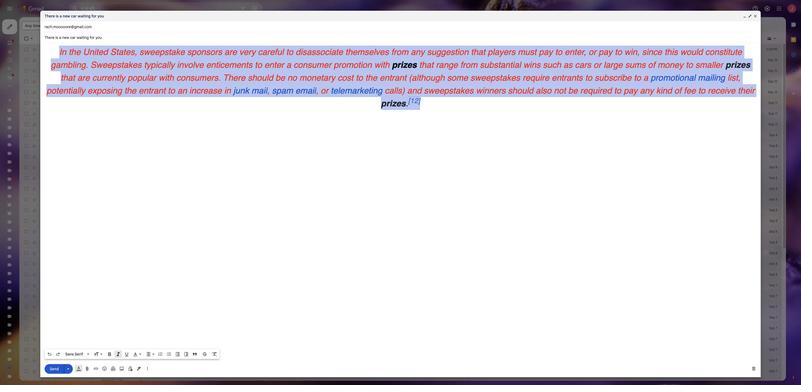 Task type: describe. For each thing, give the bounding box(es) containing it.
yesterday.
[[251, 58, 269, 63]]

enter
[[264, 60, 284, 70]]

sweepstake inside in the united states, sweepstake sponsors are very careful to disassociate themselves from any suggestion that players must pay to enter, or pay to win, since this would constitute gambling. sweepstakes typically involve enticements to enter a consumer promotion with
[[139, 47, 185, 57]]

gambling.
[[51, 60, 88, 70]]

2 horizontal spatial any
[[640, 86, 654, 96]]

draft for michael clayton
[[48, 359, 56, 363]]

7 sep 7 from the top
[[769, 348, 777, 352]]

potentially
[[46, 86, 85, 96]]

to up request for budget approval - dear susan, thank you for attending the training session yesterday. we would appreciate it if you could provide us with your feedback on the session. your insig
[[263, 47, 266, 52]]

1 vertical spatial be
[[568, 86, 578, 96]]

2 vertical spatial is
[[278, 380, 281, 385]]

united inside main content
[[173, 47, 184, 52]]

constitute
[[705, 47, 742, 57]]

increase
[[189, 86, 222, 96]]

the left air
[[161, 79, 167, 84]]

bulleted list ‪(⌘⇧8)‬ image
[[166, 352, 172, 358]]

to down sums
[[634, 73, 641, 83]]

17 not important switch from the top
[[40, 219, 45, 224]]

- right michael...
[[119, 79, 120, 84]]

8 for 12th sep 8 row from the top
[[776, 251, 777, 255]]

prizes for prizes .
[[381, 99, 406, 109]]

clear search image
[[237, 3, 248, 14]]

8 not important switch from the top
[[40, 122, 45, 127]]

more options image
[[146, 367, 149, 372]]

trademark
[[285, 380, 303, 385]]

1 horizontal spatial was
[[181, 359, 188, 363]]

1 12 from the top
[[774, 69, 777, 73]]

that right 'toys'
[[430, 380, 437, 385]]

players inside in the united states, sweepstake sponsors are very careful to disassociate themselves from any suggestion that players must pay to enter, or pay to win, since this would constitute gambling. sweepstakes typically involve enticements to enter a consumer promotion with
[[488, 47, 515, 57]]

to inside needs to write rough cut of film
[[113, 370, 116, 374]]

sans
[[65, 352, 74, 357]]

from inside in the united states, sweepstake sponsors are very careful to disassociate themselves from any suggestion that players must pay to enter, or pay to win, since this would constitute gambling. sweepstakes typically involve enticements to enter a consumer promotion with
[[391, 47, 408, 57]]

to up large
[[615, 47, 622, 57]]

insig
[[417, 58, 425, 63]]

6 sep 7 from the top
[[769, 337, 777, 341]]

popular
[[128, 73, 156, 83]]

car for there is a new car waiting for you
[[71, 14, 77, 19]]

12 for michael... - there was weakness in the air
[[774, 80, 777, 84]]

4 not important switch from the top
[[40, 79, 45, 84]]

9 row from the top
[[19, 377, 782, 386]]

12 not important switch from the top
[[40, 165, 45, 170]]

your
[[357, 58, 364, 63]]

10 sep 8 from the top
[[769, 230, 777, 234]]

email
[[295, 86, 316, 96]]

pop out image
[[748, 14, 752, 18]]

12 sep 8 row from the top
[[19, 248, 782, 259]]

16 not important switch from the top
[[40, 208, 45, 213]]

20 not important switch from the top
[[40, 251, 45, 256]]

3 sep 7 row from the top
[[19, 302, 782, 313]]

rach.mooooore@gmail.com
[[45, 24, 92, 29]]

pay up large
[[599, 47, 612, 57]]

0 horizontal spatial should
[[248, 73, 273, 83]]

required
[[580, 86, 612, 96]]

- left the hi
[[130, 359, 131, 363]]

26 not important switch from the top
[[40, 315, 45, 321]]

11 sep 8 row from the top
[[19, 237, 782, 248]]

in inside list, potentially exposing the entrant to an increase in
[[224, 86, 231, 96]]

some
[[447, 73, 468, 83]]

8 for 14th sep 8 row from the bottom of the main content containing has attachment
[[776, 133, 777, 137]]

that up '(although'
[[419, 60, 433, 70]]

and
[[407, 86, 422, 96]]

consumer
[[294, 60, 331, 70]]

michael...
[[102, 79, 118, 84]]

14 sep 8 from the top
[[769, 273, 777, 277]]

4 row from the top
[[19, 76, 782, 87]]

7 sep 8 row from the top
[[19, 194, 782, 205]]

insert signature image
[[136, 367, 142, 372]]

close image
[[753, 14, 757, 18]]

10 7 from the top
[[776, 380, 777, 384]]

suggestion inside in the united states, sweepstake sponsors are very careful to disassociate themselves from any suggestion that players must pay to enter, or pay to win, since this would constitute gambling. sweepstakes typically involve enticements to enter a consumer promotion with
[[427, 47, 469, 57]]

capsule
[[408, 380, 421, 385]]

0 vertical spatial sweepstakes
[[470, 73, 520, 83]]

car for there is a new car waiting for you - in the united states, sweepstake sponsors are very careful to disassociate themselves from any suggestion that players must pay to enter, or pay to win, since t
[[127, 47, 133, 52]]

typically
[[144, 60, 175, 70]]

2 7 from the top
[[776, 294, 777, 298]]

any inside main content
[[319, 47, 325, 52]]

remove formatting ‪(⌘\)‬ image
[[212, 352, 217, 358]]

of right sums
[[648, 60, 655, 70]]

this inside main content
[[162, 359, 168, 363]]

if
[[309, 58, 312, 63]]

entrant inside list, potentially exposing the entrant to an increase in
[[139, 86, 165, 96]]

10 sep 7 from the top
[[769, 380, 777, 384]]

1 sep 11 from the top
[[768, 101, 777, 105]]

waiting for there is a new car waiting for you
[[78, 14, 91, 19]]

settings image
[[764, 5, 770, 12]]

sep 12 for trail - trial trail trial
[[768, 90, 777, 94]]

5 not important switch from the top
[[40, 90, 45, 95]]

has
[[57, 23, 64, 28]]

trial
[[128, 90, 134, 95]]

5 row from the top
[[19, 87, 782, 98]]

to up appreciate
[[286, 47, 293, 57]]

appreciate
[[287, 58, 305, 63]]

14
[[774, 58, 777, 62]]

trial
[[112, 90, 119, 95]]

row containing there is a new car waiting for you
[[19, 44, 782, 55]]

3 sep 8 row from the top
[[19, 151, 782, 162]]

23 not important switch from the top
[[40, 283, 45, 288]]

there up rach.mooooore@gmail.com at the top left of the page
[[45, 14, 55, 19]]

very inside in the united states, sweepstake sponsors are very careful to disassociate themselves from any suggestion that players must pay to enter, or pay to win, since this would constitute gambling. sweepstakes typically involve enticements to enter a consumer promotion with
[[239, 47, 255, 57]]

mail
[[251, 86, 267, 96]]

2 not important switch from the top
[[40, 57, 45, 63]]

telemarketing
[[331, 86, 382, 96]]

of right cut
[[145, 369, 149, 374]]

5 sep 8 row from the top
[[19, 173, 782, 184]]

there is a new car waiting for you - in the united states, sweepstake sponsors are very careful to disassociate themselves from any suggestion that players must pay to enter, or pay to win, since t
[[102, 47, 434, 52]]

cost
[[338, 73, 353, 83]]

film
[[150, 369, 156, 374]]

19 not important switch from the top
[[40, 240, 45, 246]]

0 horizontal spatial be
[[275, 73, 285, 83]]

such
[[543, 60, 561, 70]]

monetary
[[299, 73, 335, 83]]

gashapon
[[176, 380, 193, 385]]

strikethrough ‪(⌘⇧x)‬ image
[[202, 352, 207, 358]]

this inside in the united states, sweepstake sponsors are very careful to disassociate themselves from any suggestion that players must pay to enter, or pay to win, since this would constitute gambling. sweepstakes typically involve enticements to enter a consumer promotion with
[[664, 47, 678, 57]]

also inside message body text box
[[536, 86, 551, 96]]

sep 12 for michael... - there was weakness in the air
[[768, 80, 777, 84]]

sweepstakes
[[90, 60, 142, 70]]

Subject field
[[45, 35, 756, 40]]

- up dear
[[160, 47, 161, 52]]

must inside in the united states, sweepstake sponsors are very careful to disassociate themselves from any suggestion that players must pay to enter, or pay to win, since this would constitute gambling. sweepstakes typically involve enticements to enter a consumer promotion with
[[518, 47, 536, 57]]

list,
[[727, 73, 740, 83]]

28 not important switch from the top
[[40, 337, 45, 342]]

careful inside in the united states, sweepstake sponsors are very careful to disassociate themselves from any suggestion that players must pay to enter, or pay to win, since this would constitute gambling. sweepstakes typically involve enticements to enter a consumer promotion with
[[258, 47, 284, 57]]

numbered list ‪(⌘⇧7)‬ image
[[158, 352, 163, 358]]

8 for second sep 8 row
[[776, 144, 777, 148]]

11 for 2nd sep 11 row from the bottom
[[775, 112, 777, 116]]

attach files image
[[85, 367, 90, 372]]

12 sep 8 from the top
[[769, 251, 777, 255]]

the left 196
[[460, 380, 466, 385]]

to up promotional mailing link on the right of the page
[[686, 60, 693, 70]]

enticements
[[206, 60, 252, 70]]

win, inside in the united states, sweepstake sponsors are very careful to disassociate themselves from any suggestion that players must pay to enter, or pay to win, since this would constitute gambling. sweepstakes typically involve enticements to enter a consumer promotion with
[[624, 47, 640, 57]]

kind
[[656, 86, 672, 96]]

there is a new car waiting for you dialog
[[40, 11, 761, 378]]

of left bandai.
[[304, 380, 307, 385]]

minimize image
[[742, 14, 747, 18]]

gachapon
[[237, 380, 254, 385]]

27 not important switch from the top
[[40, 326, 45, 331]]

9 sep 7 from the top
[[769, 370, 777, 374]]

promotional mailing link
[[651, 73, 725, 83]]

6 sep 7 row from the top
[[19, 334, 782, 345]]

machine-
[[373, 380, 389, 385]]

8 sep 8 from the top
[[769, 208, 777, 212]]

needs
[[103, 370, 112, 374]]

5 sep 8 from the top
[[769, 176, 777, 180]]

fee
[[684, 86, 696, 96]]

32 not important switch from the top
[[40, 380, 45, 385]]

2 sep 8 from the top
[[769, 144, 777, 148]]

dear
[[154, 58, 163, 63]]

10 sep 8 row from the top
[[19, 227, 782, 237]]

(no subject)
[[102, 348, 122, 353]]

6 sep 8 row from the top
[[19, 184, 782, 194]]

or right the cars
[[594, 60, 601, 70]]

of left fee
[[674, 86, 681, 96]]

formatting options toolbar
[[45, 350, 219, 360]]

to up such
[[555, 47, 562, 57]]

t
[[432, 47, 434, 52]]

8 for 8th sep 8 row from the top of the main content containing has attachment
[[776, 208, 777, 212]]

(although
[[409, 73, 445, 83]]

discard draft ‪(⌘⇧d)‬ image
[[751, 367, 756, 372]]

29 not important switch from the top
[[40, 348, 45, 353]]

- right means...
[[173, 380, 175, 385]]

(no
[[102, 348, 107, 353]]

2 sep 7 row from the top
[[19, 291, 782, 302]]

sep 14
[[768, 58, 777, 62]]

11 for first sep 11 row from the top of the main content containing has attachment
[[775, 101, 777, 105]]

4 sep 7 row from the top
[[19, 313, 782, 323]]

session
[[237, 58, 250, 63]]

indent more ‪(⌘])‬ image
[[183, 352, 189, 358]]

2 sep 7 from the top
[[769, 294, 777, 298]]

8 for fourth sep 8 row from the bottom of the main content containing has attachment
[[776, 241, 777, 245]]

we
[[269, 58, 275, 63]]

a down sums
[[643, 73, 648, 83]]

8 for 7th sep 8 row
[[776, 198, 777, 202]]

1 sep 7 row from the top
[[19, 280, 782, 291]]

as
[[563, 60, 573, 70]]

1 vertical spatial should
[[508, 86, 533, 96]]

would inside in the united states, sweepstake sponsors are very careful to disassociate themselves from any suggestion that players must pay to enter, or pay to win, since this would constitute gambling. sweepstakes typically involve enticements to enter a consumer promotion with
[[680, 47, 703, 57]]

to up your
[[410, 47, 414, 52]]

the left variety
[[335, 380, 341, 385]]

prizes for prizes
[[392, 60, 417, 70]]

6 not important switch from the top
[[40, 100, 45, 106]]

2 , from the left
[[316, 86, 318, 96]]

sweepstake inside row
[[198, 47, 218, 52]]

the inside list, potentially exposing the entrant to an increase in
[[124, 86, 136, 96]]

calls)
[[385, 86, 405, 96]]

(no subject) link
[[102, 348, 752, 353]]

to up "on"
[[383, 47, 387, 52]]

sans serif option
[[64, 352, 86, 358]]

to left we
[[255, 60, 262, 70]]

currently
[[92, 73, 125, 83]]

states, inside in the united states, sweepstake sponsors are very careful to disassociate themselves from any suggestion that players must pay to enter, or pay to win, since this would constitute gambling. sweepstakes typically involve enticements to enter a consumer promotion with
[[110, 47, 137, 57]]

the left training
[[217, 58, 223, 63]]

consumers.
[[176, 73, 221, 83]]

undo ‪(⌘z)‬ image
[[47, 352, 52, 358]]

5 sep 7 row from the top
[[19, 323, 782, 334]]

large
[[604, 60, 623, 70]]

entrants
[[552, 73, 583, 83]]

sums
[[625, 60, 646, 70]]

not
[[554, 86, 566, 96]]

6 sep 8 from the top
[[769, 187, 777, 191]]

1 sep 12 from the top
[[768, 69, 777, 73]]

new for there is a new car waiting for you
[[63, 14, 70, 19]]

sans serif
[[65, 352, 83, 357]]

8 for sixth sep 8 row
[[776, 187, 777, 191]]

advanced search options image
[[249, 3, 260, 14]]

range
[[436, 60, 458, 70]]

.
[[406, 99, 408, 109]]

2 horizontal spatial from
[[460, 60, 477, 70]]

states, inside main content
[[185, 47, 197, 52]]

a inside in the united states, sweepstake sponsors are very careful to disassociate themselves from any suggestion that players must pay to enter, or pay to win, since this would constitute gambling. sweepstakes typically involve enticements to enter a consumer promotion with
[[286, 60, 291, 70]]

substantial
[[480, 60, 521, 70]]

more send options image
[[66, 367, 71, 372]]

8 for 5th sep 8 row from the bottom
[[776, 230, 777, 234]]

weakness
[[140, 79, 157, 84]]

13 not important switch from the top
[[40, 176, 45, 181]]

4 sep 8 row from the top
[[19, 162, 782, 173]]

3 11 from the top
[[775, 122, 777, 127]]

there up trail
[[121, 79, 131, 84]]

promotional
[[651, 73, 695, 83]]

insert files using drive image
[[110, 367, 116, 372]]

9 sep 8 row from the top
[[19, 216, 782, 227]]

no
[[287, 73, 297, 83]]

trail
[[120, 90, 127, 95]]

subscribe
[[595, 73, 631, 83]]

9 sep 8 from the top
[[769, 219, 777, 223]]

bold ‪(⌘b)‬ image
[[107, 352, 112, 358]]

your
[[409, 58, 416, 63]]

3 sep 7 from the top
[[769, 305, 777, 309]]

4 7 from the top
[[776, 316, 777, 320]]

send
[[50, 367, 59, 372]]

attending
[[200, 58, 216, 63]]

cut
[[139, 369, 144, 374]]

1 enter, from the left
[[388, 47, 397, 52]]

smaller
[[695, 60, 723, 70]]

to down the that range from substantial wins such as cars or large sums of money to smaller prizes
[[585, 73, 592, 83]]

suggestion inside main content
[[326, 47, 345, 52]]

0 horizontal spatial with
[[159, 73, 174, 83]]

that down gambling.
[[61, 73, 75, 83]]

1 sep 7 from the top
[[769, 284, 777, 288]]

approval
[[135, 58, 151, 63]]

10 not important switch from the top
[[40, 143, 45, 149]]

or down the monetary
[[321, 86, 328, 96]]

attachment
[[65, 23, 86, 28]]

8 sep 8 row from the top
[[19, 205, 782, 216]]

30 not important switch from the top
[[40, 358, 45, 364]]

toys
[[422, 380, 429, 385]]

calls) and sweepstakes winners should also not be required to pay any kind of fee to receive their
[[382, 86, 755, 96]]

pay up "on"
[[376, 47, 382, 52]]

13 sep 8 row from the top
[[19, 259, 782, 270]]

8 draft from the top
[[48, 380, 56, 385]]

6 7 from the top
[[776, 337, 777, 341]]

1 sep 8 row from the top
[[19, 130, 782, 141]]

7 7 from the top
[[776, 348, 777, 352]]

7 row from the top
[[19, 356, 782, 366]]

4 sep 7 from the top
[[769, 316, 777, 320]]



Task type: vqa. For each thing, say whether or not it's contained in the screenshot.
8th 7
yes



Task type: locate. For each thing, give the bounding box(es) containing it.
1 not important switch from the top
[[40, 47, 45, 52]]

enter, inside in the united states, sweepstake sponsors are very careful to disassociate themselves from any suggestion that players must pay to enter, or pay to win, since this would constitute gambling. sweepstakes typically involve enticements to enter a consumer promotion with
[[565, 47, 586, 57]]

insert emoji ‪(⌘⇧2)‬ image
[[102, 367, 107, 372]]

None search field
[[69, 2, 262, 15]]

refresh image
[[40, 36, 45, 41]]

would inside row
[[276, 58, 286, 63]]

sponsors up attending
[[187, 47, 222, 57]]

flick,
[[169, 359, 177, 363]]

their
[[738, 86, 755, 96]]

in inside in the united states, sweepstake sponsors are very careful to disassociate themselves from any suggestion that players must pay to enter, or pay to win, since this would constitute gambling. sweepstakes typically involve enticements to enter a consumer promotion with
[[59, 47, 66, 57]]

underline ‪(⌘u)‬ image
[[124, 352, 129, 358]]

- left dear
[[152, 58, 153, 63]]

require
[[523, 73, 549, 83]]

main content
[[19, 17, 786, 386]]

1 horizontal spatial also
[[536, 86, 551, 96]]

win,
[[415, 47, 421, 52], [624, 47, 640, 57]]

2 states, from the left
[[185, 47, 197, 52]]

list, potentially exposing the entrant to an increase in
[[46, 73, 740, 96]]

not important switch
[[40, 47, 45, 52], [40, 57, 45, 63], [40, 68, 45, 74], [40, 79, 45, 84], [40, 90, 45, 95], [40, 100, 45, 106], [40, 111, 45, 117], [40, 122, 45, 127], [40, 133, 45, 138], [40, 143, 45, 149], [40, 154, 45, 160], [40, 165, 45, 170], [40, 176, 45, 181], [40, 186, 45, 192], [40, 197, 45, 203], [40, 208, 45, 213], [40, 219, 45, 224], [40, 229, 45, 235], [40, 240, 45, 246], [40, 251, 45, 256], [40, 262, 45, 267], [40, 272, 45, 278], [40, 283, 45, 288], [40, 294, 45, 299], [40, 305, 45, 310], [40, 315, 45, 321], [40, 326, 45, 331], [40, 337, 45, 342], [40, 348, 45, 353], [40, 358, 45, 364], [40, 369, 45, 374], [40, 380, 45, 385]]

prizes down calls)
[[381, 99, 406, 109]]

a left trademark
[[282, 380, 284, 385]]

1 vertical spatial is
[[112, 47, 115, 52]]

saw
[[155, 359, 161, 363]]

junk mail link
[[233, 86, 267, 96]]

1 vertical spatial this
[[162, 359, 168, 363]]

are inside in the united states, sweepstake sponsors are very careful to disassociate themselves from any suggestion that players must pay to enter, or pay to win, since this would constitute gambling. sweepstakes typically involve enticements to enter a consumer promotion with
[[224, 47, 237, 57]]

2 sep 8 row from the top
[[19, 141, 782, 151]]

1 suggestion from the left
[[326, 47, 345, 52]]

14 sep 8 row from the top
[[19, 270, 782, 280]]

dispensed
[[389, 380, 407, 385]]

sweepstakes up winners
[[470, 73, 520, 83]]

receive
[[708, 86, 735, 96]]

0 vertical spatial in
[[158, 79, 161, 84]]

3 sep 11 row from the top
[[19, 119, 782, 130]]

new up has attachment button
[[63, 14, 70, 19]]

0 horizontal spatial states,
[[110, 47, 137, 57]]

2 enter, from the left
[[565, 47, 586, 57]]

1 vertical spatial sep 12
[[768, 80, 777, 84]]

1 11 from the top
[[775, 101, 777, 105]]

8 for 5th sep 8 row from the top of the main content containing has attachment
[[776, 176, 777, 180]]

7 not important switch from the top
[[40, 111, 45, 117]]

since inside in the united states, sweepstake sponsors are very careful to disassociate themselves from any suggestion that players must pay to enter, or pay to win, since this would constitute gambling. sweepstakes typically involve enticements to enter a consumer promotion with
[[642, 47, 662, 57]]

1 vertical spatial 12
[[774, 80, 777, 84]]

0 vertical spatial is
[[56, 14, 59, 19]]

the inside in the united states, sweepstake sponsors are very careful to disassociate themselves from any suggestion that players must pay to enter, or pay to win, since this would constitute gambling. sweepstakes typically involve enticements to enter a consumer promotion with
[[69, 47, 81, 57]]

sep 8
[[769, 133, 777, 137], [769, 144, 777, 148], [769, 155, 777, 159], [769, 165, 777, 169], [769, 176, 777, 180], [769, 187, 777, 191], [769, 198, 777, 202], [769, 208, 777, 212], [769, 219, 777, 223], [769, 230, 777, 234], [769, 241, 777, 245], [769, 251, 777, 255], [769, 262, 777, 266], [769, 273, 777, 277]]

any up insig
[[411, 47, 425, 57]]

to right fee
[[698, 86, 705, 96]]

9 8 from the top
[[776, 219, 777, 223]]

9 not important switch from the top
[[40, 133, 45, 138]]

1 horizontal spatial it
[[306, 58, 308, 63]]

must up wins
[[518, 47, 536, 57]]

states, up thank
[[185, 47, 197, 52]]

prizes up list,
[[725, 60, 750, 70]]

0 horizontal spatial disassociate
[[267, 47, 289, 52]]

from inside row
[[310, 47, 318, 52]]

entrant up calls)
[[380, 73, 406, 83]]

susan,
[[163, 58, 175, 63]]

1 horizontal spatial is
[[112, 47, 115, 52]]

sponsors up training
[[219, 47, 234, 52]]

0 horizontal spatial it
[[178, 359, 180, 363]]

it
[[306, 58, 308, 63], [178, 359, 180, 363]]

on
[[382, 58, 387, 63]]

the right "on"
[[388, 58, 393, 63]]

Message Body text field
[[45, 46, 756, 348]]

or inside main content
[[398, 47, 402, 52]]

rough
[[127, 369, 138, 374]]

there inside message body text box
[[223, 73, 245, 83]]

1 horizontal spatial enter,
[[565, 47, 586, 57]]

of right variety
[[354, 380, 358, 385]]

new inside main content
[[119, 47, 126, 52]]

0 vertical spatial was
[[132, 79, 139, 84]]

gary,
[[137, 359, 146, 363]]

11 not important switch from the top
[[40, 154, 45, 160]]

you inside dialog
[[97, 14, 104, 19]]

called
[[226, 380, 236, 385]]

1 win, from the left
[[415, 47, 421, 52]]

0 vertical spatial entrant
[[380, 73, 406, 83]]

a
[[60, 14, 62, 19], [116, 47, 118, 52], [286, 60, 291, 70], [643, 73, 648, 83], [282, 380, 284, 385]]

- right trail
[[110, 90, 111, 95]]

a up has
[[60, 14, 62, 19]]

1 horizontal spatial in
[[224, 86, 231, 96]]

6 draft from the top
[[48, 359, 56, 363]]

2 sponsors from the left
[[219, 47, 234, 52]]

3 not important switch from the top
[[40, 68, 45, 74]]

0 horizontal spatial enter,
[[388, 47, 397, 52]]

12 8 from the top
[[776, 251, 777, 255]]

is up has
[[56, 14, 59, 19]]

c
[[102, 68, 104, 73]]

training
[[224, 58, 237, 63]]

in right weakness at the top left of page
[[158, 79, 161, 84]]

[12]
[[408, 97, 420, 105]]

would up "smaller"
[[680, 47, 703, 57]]

has attachment button
[[53, 21, 89, 30]]

is inside dialog
[[56, 14, 59, 19]]

that inside in the united states, sweepstake sponsors are very careful to disassociate themselves from any suggestion that players must pay to enter, or pay to win, since this would constitute gambling. sweepstakes typically involve enticements to enter a consumer promotion with
[[471, 47, 485, 57]]

players up your
[[354, 47, 366, 52]]

1 vertical spatial in
[[224, 86, 231, 96]]

it right flick,
[[178, 359, 180, 363]]

prizes link
[[392, 60, 417, 70]]

was
[[132, 79, 139, 84], [181, 359, 188, 363]]

was up trial
[[132, 79, 139, 84]]

or
[[398, 47, 402, 52], [589, 47, 596, 57], [594, 60, 601, 70], [321, 86, 328, 96]]

sep 11
[[768, 101, 777, 105], [768, 112, 777, 116], [768, 122, 777, 127]]

1 horizontal spatial ,
[[316, 86, 318, 96]]

sweepstake
[[139, 47, 185, 57], [198, 47, 218, 52]]

money
[[658, 60, 683, 70]]

are down gambling.
[[77, 73, 90, 83]]

sep 11 row down calls)
[[19, 98, 782, 109]]

themselves inside in the united states, sweepstake sponsors are very careful to disassociate themselves from any suggestion that players must pay to enter, or pay to win, since this would constitute gambling. sweepstakes typically involve enticements to enter a consumer promotion with
[[345, 47, 389, 57]]

13 sep 8 from the top
[[769, 262, 777, 266]]

write
[[116, 370, 124, 374]]

2 vertical spatial sep 12
[[768, 90, 777, 94]]

feedback
[[365, 58, 381, 63]]

insert photo image
[[119, 367, 124, 372]]

3 sep 12 from the top
[[768, 90, 777, 94]]

this
[[664, 47, 678, 57], [162, 359, 168, 363]]

0 vertical spatial sep 12
[[768, 69, 777, 73]]

disassociate up the could
[[296, 47, 343, 57]]

0 horizontal spatial sweepstake
[[139, 47, 185, 57]]

italic ‪(⌘i)‬ image
[[116, 352, 121, 358]]

waiting
[[78, 14, 91, 19], [134, 47, 146, 52]]

2 vertical spatial sep 11
[[768, 122, 777, 127]]

0 horizontal spatial car
[[71, 14, 77, 19]]

navigation
[[0, 17, 64, 386]]

5 7 from the top
[[776, 327, 777, 331]]

(ガシャポン),
[[194, 380, 217, 385]]

row
[[19, 44, 782, 55], [19, 55, 782, 66], [19, 66, 782, 76], [19, 76, 782, 87], [19, 87, 782, 98], [19, 345, 782, 356], [19, 356, 782, 366], [19, 366, 782, 377], [19, 377, 782, 386]]

1 row from the top
[[19, 44, 782, 55]]

14 8 from the top
[[776, 273, 777, 277]]

spam
[[272, 86, 293, 96]]

18 not important switch from the top
[[40, 229, 45, 235]]

needs to write rough cut of film
[[103, 369, 156, 374]]

in the united states, sweepstake sponsors are very careful to disassociate themselves from any suggestion that players must pay to enter, or pay to win, since this would constitute gambling. sweepstakes typically involve enticements to enter a consumer promotion with
[[51, 47, 742, 70]]

in inside main content
[[162, 47, 165, 52]]

0 horizontal spatial ,
[[267, 86, 270, 96]]

that range from substantial wins such as cars or large sums of money to smaller prizes
[[419, 60, 750, 70]]

gachapon
[[140, 380, 157, 385]]

1 horizontal spatial be
[[568, 86, 578, 96]]

car up 'budget'
[[127, 47, 133, 52]]

pay up session.
[[403, 47, 409, 52]]

1 7 from the top
[[776, 284, 777, 288]]

1 horizontal spatial win,
[[624, 47, 640, 57]]

sweepstake up dear
[[139, 47, 185, 57]]

2 very from the left
[[242, 47, 249, 52]]

any left kind
[[640, 86, 654, 96]]

united up the request
[[83, 47, 108, 57]]

car inside dialog
[[71, 14, 77, 19]]

1 horizontal spatial sweepstake
[[198, 47, 218, 52]]

are inside row
[[235, 47, 241, 52]]

with up that are currently popular with consumers. there should be no monetary cost to the entrant (although some sweepstakes require entrants to subscribe to a promotional mailing
[[374, 60, 390, 70]]

1 disassociate from the left
[[267, 47, 289, 52]]

clayton
[[116, 359, 129, 363]]

players inside main content
[[354, 47, 366, 52]]

0 horizontal spatial players
[[354, 47, 366, 52]]

disassociate
[[267, 47, 289, 52], [296, 47, 343, 57]]

be left "no"
[[275, 73, 285, 83]]

1 horizontal spatial new
[[119, 47, 126, 52]]

draft for trail
[[48, 90, 56, 95]]

2 row from the top
[[19, 55, 782, 66]]

0 vertical spatial car
[[71, 14, 77, 19]]

redo ‪(⌘y)‬ image
[[55, 352, 61, 358]]

disassociate up we
[[267, 47, 289, 52]]

8 for 13th sep 8 row from the top of the main content containing has attachment
[[776, 262, 777, 266]]

1 sweepstake from the left
[[139, 47, 185, 57]]

older image
[[756, 36, 761, 41]]

1 vertical spatial would
[[276, 58, 286, 63]]

1 horizontal spatial with
[[349, 58, 356, 63]]

prizes
[[392, 60, 417, 70], [725, 60, 750, 70], [381, 99, 406, 109]]

since
[[422, 47, 431, 52], [642, 47, 662, 57]]

waiting up approval
[[134, 47, 146, 52]]

or up session.
[[398, 47, 402, 52]]

1 vertical spatial 11
[[775, 112, 777, 116]]

in left junk
[[224, 86, 231, 96]]

2 horizontal spatial in
[[456, 380, 459, 385]]

it left the if on the left
[[306, 58, 308, 63]]

2 since from the left
[[642, 47, 662, 57]]

0 vertical spatial it
[[306, 58, 308, 63]]

3 sep 11 from the top
[[768, 122, 777, 127]]

hi
[[132, 359, 136, 363]]

that up us
[[346, 47, 353, 52]]

1 united from the left
[[83, 47, 108, 57]]

1 vertical spatial waiting
[[134, 47, 146, 52]]

1 draft from the top
[[48, 58, 56, 63]]

in
[[59, 47, 66, 57], [162, 47, 165, 52]]

a up "no"
[[286, 60, 291, 70]]

1 careful from the left
[[250, 47, 262, 52]]

cars
[[575, 60, 591, 70]]

sep 7 row
[[19, 280, 782, 291], [19, 291, 782, 302], [19, 302, 782, 313], [19, 313, 782, 323], [19, 323, 782, 334], [19, 334, 782, 345]]

8 for 1st sep 8 row from the bottom
[[776, 273, 777, 277]]

thank
[[176, 58, 186, 63]]

you
[[97, 14, 104, 19], [152, 47, 159, 52], [187, 58, 193, 63], [313, 58, 319, 63]]

1 horizontal spatial any
[[411, 47, 425, 57]]

players
[[354, 47, 366, 52], [488, 47, 515, 57]]

7 sep 8 from the top
[[769, 198, 777, 202]]

1 horizontal spatial must
[[518, 47, 536, 57]]

0 vertical spatial waiting
[[78, 14, 91, 19]]

enter, up session.
[[388, 47, 397, 52]]

3 draft from the top
[[48, 79, 56, 84]]

telemarketing link
[[331, 86, 382, 96]]

since inside main content
[[422, 47, 431, 52]]

1 players from the left
[[354, 47, 366, 52]]

just
[[146, 359, 154, 363]]

1 horizontal spatial this
[[664, 47, 678, 57]]

0 vertical spatial this
[[664, 47, 678, 57]]

0 horizontal spatial suggestion
[[326, 47, 345, 52]]

pay
[[376, 47, 382, 52], [403, 47, 409, 52], [539, 47, 553, 57], [599, 47, 612, 57], [624, 86, 637, 96]]

the up susan,
[[166, 47, 172, 52]]

with inside in the united states, sweepstake sponsors are very careful to disassociate themselves from any suggestion that players must pay to enter, or pay to win, since this would constitute gambling. sweepstakes typically involve enticements to enter a consumer promotion with
[[374, 60, 390, 70]]

request for budget approval - dear susan, thank you for attending the training session yesterday. we would appreciate it if you could provide us with your feedback on the session. your insig
[[102, 58, 425, 63]]

themselves inside main content
[[290, 47, 309, 52]]

toggle split pane mode image
[[767, 36, 772, 41]]

1 horizontal spatial since
[[642, 47, 662, 57]]

with inside main content
[[349, 58, 356, 63]]

session.
[[394, 58, 408, 63]]

any up the could
[[319, 47, 325, 52]]

25 not important switch from the top
[[40, 305, 45, 310]]

win, inside main content
[[415, 47, 421, 52]]

sponsors inside in the united states, sweepstake sponsors are very careful to disassociate themselves from any suggestion that players must pay to enter, or pay to win, since this would constitute gambling. sweepstakes typically involve enticements to enter a consumer promotion with
[[187, 47, 222, 57]]

trail
[[102, 90, 109, 95]]

0 vertical spatial should
[[248, 73, 273, 83]]

0 vertical spatial 11
[[775, 101, 777, 105]]

0 vertical spatial be
[[275, 73, 285, 83]]

waiting for there is a new car waiting for you - in the united states, sweepstake sponsors are very careful to disassociate themselves from any suggestion that players must pay to enter, or pay to win, since t
[[134, 47, 146, 52]]

involve
[[177, 60, 204, 70]]

to down subscribe
[[614, 86, 621, 96]]

1 horizontal spatial entrant
[[380, 73, 406, 83]]

sweepstakes down some
[[424, 86, 474, 96]]

1 very from the left
[[239, 47, 255, 57]]

5 draft from the top
[[48, 348, 56, 353]]

careful
[[250, 47, 262, 52], [258, 47, 284, 57]]

0 horizontal spatial win,
[[415, 47, 421, 52]]

2 in from the left
[[162, 47, 165, 52]]

there up the request
[[102, 47, 111, 52]]

the down feedback
[[365, 73, 377, 83]]

indent less ‪(⌘[)‬ image
[[175, 352, 180, 358]]

[12] link
[[408, 97, 420, 105]]

1 , from the left
[[267, 86, 270, 96]]

for inside dialog
[[91, 14, 97, 19]]

3 row from the top
[[19, 66, 782, 76]]

1 vertical spatial new
[[119, 47, 126, 52]]

sponsors inside row
[[219, 47, 234, 52]]

main content containing has attachment
[[19, 17, 786, 386]]

this down bulleted list ‪(⌘⇧8)‬ image
[[162, 359, 168, 363]]

careful inside row
[[250, 47, 262, 52]]

insert link ‪(⌘k)‬ image
[[93, 367, 99, 372]]

also
[[536, 86, 551, 96], [218, 380, 225, 385]]

8 for 3rd sep 8 row
[[776, 155, 777, 159]]

sweepstake up attending
[[198, 47, 218, 52]]

players up substantial at the top right of page
[[488, 47, 515, 57]]

1 vertical spatial sweepstakes
[[424, 86, 474, 96]]

5 sep 7 from the top
[[769, 327, 777, 331]]

enter, up as
[[565, 47, 586, 57]]

1 horizontal spatial in
[[162, 47, 165, 52]]

,
[[267, 86, 270, 96], [316, 86, 318, 96]]

11 8 from the top
[[776, 241, 777, 245]]

or inside in the united states, sweepstake sponsors are very careful to disassociate themselves from any suggestion that players must pay to enter, or pay to win, since this would constitute gambling. sweepstakes typically involve enticements to enter a consumer promotion with
[[589, 47, 596, 57]]

sweepstakes
[[470, 73, 520, 83], [424, 86, 474, 96]]

c link
[[102, 68, 752, 74]]

new inside dialog
[[63, 14, 70, 19]]

also inside main content
[[218, 380, 225, 385]]

michael... - there was weakness in the air
[[102, 79, 172, 84]]

sep 11 row
[[19, 98, 782, 109], [19, 109, 782, 119], [19, 119, 782, 130]]

exposing
[[88, 86, 122, 96]]

sep 8 row
[[19, 130, 782, 141], [19, 141, 782, 151], [19, 151, 782, 162], [19, 162, 782, 173], [19, 173, 782, 184], [19, 184, 782, 194], [19, 194, 782, 205], [19, 205, 782, 216], [19, 216, 782, 227], [19, 227, 782, 237], [19, 237, 782, 248], [19, 248, 782, 259], [19, 259, 782, 270], [19, 270, 782, 280]]

united inside in the united states, sweepstake sponsors are very careful to disassociate themselves from any suggestion that players must pay to enter, or pay to win, since this would constitute gambling. sweepstakes typically involve enticements to enter a consumer promotion with
[[83, 47, 108, 57]]

2 horizontal spatial is
[[278, 380, 281, 385]]

that are currently popular with consumers. there should be no monetary cost to the entrant (although some sweepstakes require entrants to subscribe to a promotional mailing
[[61, 73, 725, 83]]

2 vertical spatial 12
[[774, 90, 777, 94]]

8 sep 7 from the top
[[769, 359, 777, 363]]

0 horizontal spatial must
[[367, 47, 375, 52]]

1 horizontal spatial disassociate
[[296, 47, 343, 57]]

pay down subscribe
[[624, 86, 637, 96]]

1 vertical spatial also
[[218, 380, 225, 385]]

, down the monetary
[[316, 86, 318, 96]]

0 horizontal spatial would
[[276, 58, 286, 63]]

win, up insig
[[415, 47, 421, 52]]

0 vertical spatial also
[[536, 86, 551, 96]]

united
[[83, 47, 108, 57], [173, 47, 184, 52]]

sep 11 row down prizes .
[[19, 119, 782, 130]]

3 7 from the top
[[776, 305, 777, 309]]

draft for (no subject)
[[48, 348, 56, 353]]

has attachment
[[57, 23, 86, 28]]

entrant
[[380, 73, 406, 83], [139, 86, 165, 96]]

15 not important switch from the top
[[40, 197, 45, 203]]

is for there is a new car waiting for you
[[56, 14, 59, 19]]

any inside in the united states, sweepstake sponsors are very careful to disassociate themselves from any suggestion that players must pay to enter, or pay to win, since this would constitute gambling. sweepstakes typically involve enticements to enter a consumer promotion with
[[411, 47, 425, 57]]

provide
[[330, 58, 343, 63]]

9 7 from the top
[[776, 370, 777, 374]]

11 sep 8 from the top
[[769, 241, 777, 245]]

1 vertical spatial entrant
[[139, 86, 165, 96]]

new up 'budget'
[[119, 47, 126, 52]]

2 horizontal spatial with
[[374, 60, 390, 70]]

8 for 6th sep 8 row from the bottom
[[776, 219, 777, 223]]

1 sep 8 from the top
[[769, 133, 777, 137]]

waiting inside dialog
[[78, 14, 91, 19]]

0 horizontal spatial entrant
[[139, 86, 165, 96]]

31 not important switch from the top
[[40, 369, 45, 374]]

search mail image
[[70, 4, 80, 13]]

wins
[[523, 60, 541, 70]]

21 not important switch from the top
[[40, 262, 45, 267]]

must up feedback
[[367, 47, 375, 52]]

0 vertical spatial 12
[[774, 69, 777, 73]]

from up session.
[[391, 47, 408, 57]]

waiting down search mail icon
[[78, 14, 91, 19]]

quote ‪(⌘⇧9)‬ image
[[192, 352, 197, 358]]

states,
[[110, 47, 137, 57], [185, 47, 197, 52]]

pay up such
[[539, 47, 553, 57]]

winners
[[476, 86, 506, 96]]

must inside main content
[[367, 47, 375, 52]]

6 row from the top
[[19, 345, 782, 356]]

2 disassociate from the left
[[296, 47, 343, 57]]

1 horizontal spatial car
[[127, 47, 133, 52]]

1 horizontal spatial themselves
[[345, 47, 389, 57]]

or up the that range from substantial wins such as cars or large sums of money to smaller prizes
[[589, 47, 596, 57]]

1 horizontal spatial states,
[[185, 47, 197, 52]]

prizes up that are currently popular with consumers. there should be no monetary cost to the entrant (although some sweepstakes require entrants to subscribe to a promotional mailing
[[392, 60, 417, 70]]

is for there is a new car waiting for you - in the united states, sweepstake sponsors are very careful to disassociate themselves from any suggestion that players must pay to enter, or pay to win, since t
[[112, 47, 115, 52]]

14 not important switch from the top
[[40, 186, 45, 192]]

tab list
[[786, 17, 801, 366]]

0 horizontal spatial united
[[83, 47, 108, 57]]

8 for 4th sep 8 row
[[776, 165, 777, 169]]

0 horizontal spatial is
[[56, 14, 59, 19]]

to left write
[[113, 370, 116, 374]]

1 vertical spatial car
[[127, 47, 133, 52]]

careful up yesterday.
[[250, 47, 262, 52]]

car inside main content
[[127, 47, 133, 52]]

0 horizontal spatial this
[[162, 359, 168, 363]]

with
[[349, 58, 356, 63], [374, 60, 390, 70], [159, 73, 174, 83]]

0 horizontal spatial waiting
[[78, 14, 91, 19]]

2 win, from the left
[[624, 47, 640, 57]]

are
[[224, 47, 237, 57], [235, 47, 241, 52], [77, 73, 90, 83]]

0 vertical spatial sep 11
[[768, 101, 777, 105]]

8 7 from the top
[[776, 359, 777, 363]]

2 vertical spatial 11
[[775, 122, 777, 127]]

0 vertical spatial new
[[63, 14, 70, 19]]

2 12 from the top
[[774, 80, 777, 84]]

1 horizontal spatial players
[[488, 47, 515, 57]]

2 sep 11 row from the top
[[19, 109, 782, 119]]

0 horizontal spatial also
[[218, 380, 225, 385]]

1 vertical spatial it
[[178, 359, 180, 363]]

5 8 from the top
[[776, 176, 777, 180]]

is up the request
[[112, 47, 115, 52]]

1 vertical spatial sep 11
[[768, 112, 777, 116]]

1 sep 11 row from the top
[[19, 98, 782, 109]]

from up the if on the left
[[310, 47, 318, 52]]

in up susan,
[[162, 47, 165, 52]]

22 not important switch from the top
[[40, 272, 45, 278]]

0 vertical spatial would
[[680, 47, 703, 57]]

24 not important switch from the top
[[40, 294, 45, 299]]

12 for trail - trial trail trial
[[774, 90, 777, 94]]

a up "sweepstakes"
[[116, 47, 118, 52]]

(ガチャポン),
[[255, 380, 277, 385]]

2 sep 11 from the top
[[768, 112, 777, 116]]

0 horizontal spatial was
[[132, 79, 139, 84]]

themselves
[[290, 47, 309, 52], [345, 47, 389, 57]]

also left 'called'
[[218, 380, 225, 385]]

promotion
[[334, 60, 372, 70]]

0 horizontal spatial themselves
[[290, 47, 309, 52]]

1 horizontal spatial would
[[680, 47, 703, 57]]

, left spam
[[267, 86, 270, 96]]

to up 'telemarketing' link
[[356, 73, 363, 83]]

0 horizontal spatial in
[[158, 79, 161, 84]]

disassociate inside in the united states, sweepstake sponsors are very careful to disassociate themselves from any suggestion that players must pay to enter, or pay to win, since this would constitute gambling. sweepstakes typically involve enticements to enter a consumer promotion with
[[296, 47, 343, 57]]

waiting inside main content
[[134, 47, 146, 52]]

0 horizontal spatial any
[[319, 47, 325, 52]]

are up session
[[235, 47, 241, 52]]

0 horizontal spatial new
[[63, 14, 70, 19]]

was down indent more ‪(⌘])‬ icon
[[181, 359, 188, 363]]

to inside list, potentially exposing the entrant to an increase in
[[168, 86, 175, 96]]

2 vertical spatial in
[[456, 380, 459, 385]]

win, up sums
[[624, 47, 640, 57]]

must
[[367, 47, 375, 52], [518, 47, 536, 57]]

draft for request for budget approval
[[48, 58, 56, 63]]

michael
[[102, 359, 115, 363]]

would right we
[[276, 58, 286, 63]]

states, up 'budget'
[[110, 47, 137, 57]]

that up substantial at the top right of page
[[471, 47, 485, 57]]

0 horizontal spatial in
[[59, 47, 66, 57]]

mailing
[[698, 73, 725, 83]]

1 horizontal spatial should
[[508, 86, 533, 96]]

draft for c
[[48, 68, 56, 73]]

michael clayton - hi gary, just saw this flick, it was awesome
[[102, 359, 205, 363]]

1 horizontal spatial waiting
[[134, 47, 146, 52]]

means...
[[158, 380, 172, 385]]

draft for michael...
[[48, 79, 56, 84]]

new for there is a new car waiting for you - in the united states, sweepstake sponsors are very careful to disassociate themselves from any suggestion that players must pay to enter, or pay to win, since t
[[119, 47, 126, 52]]

1 states, from the left
[[110, 47, 137, 57]]

toggle confidential mode image
[[128, 367, 133, 372]]

the down michael... - there was weakness in the air
[[124, 86, 136, 96]]

that
[[346, 47, 353, 52], [471, 47, 485, 57], [419, 60, 433, 70], [61, 73, 75, 83], [430, 380, 437, 385]]

0 horizontal spatial since
[[422, 47, 431, 52]]

1 horizontal spatial united
[[173, 47, 184, 52]]

6 8 from the top
[[776, 187, 777, 191]]

1 vertical spatial was
[[181, 359, 188, 363]]

1 horizontal spatial from
[[391, 47, 408, 57]]

3 sep 8 from the top
[[769, 155, 777, 159]]



